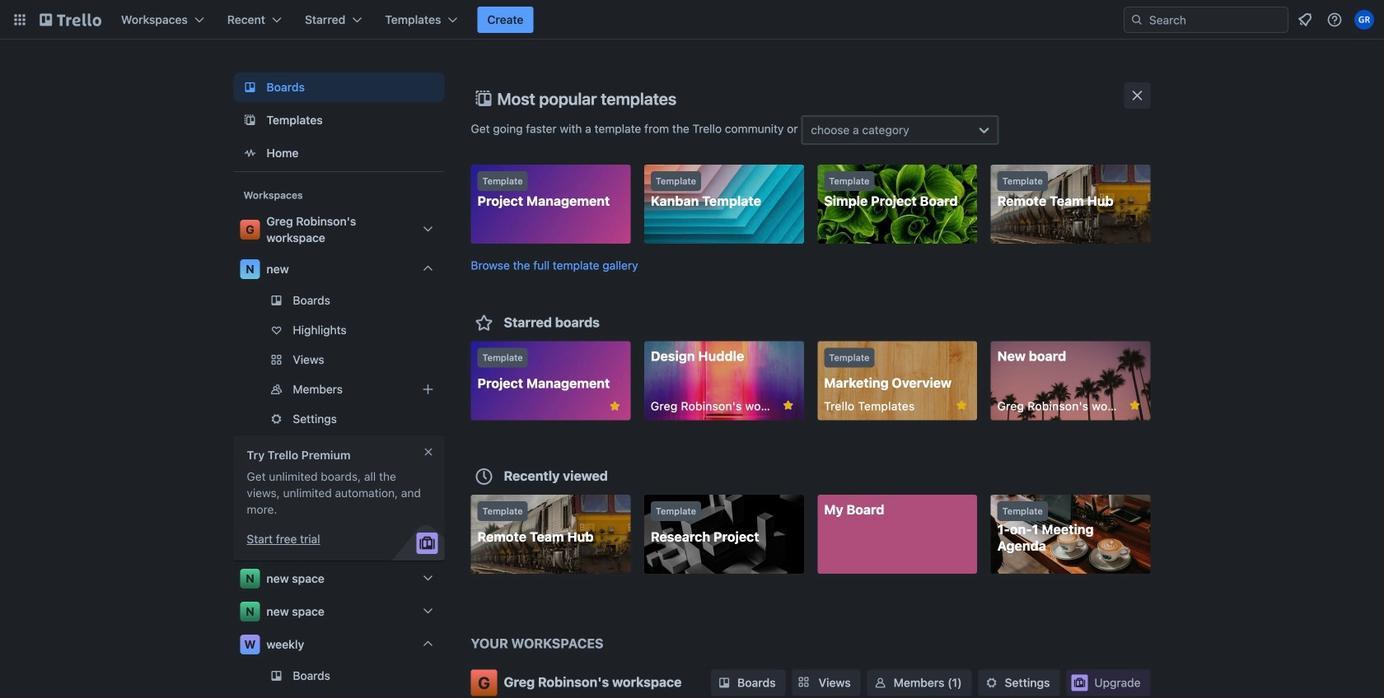 Task type: describe. For each thing, give the bounding box(es) containing it.
0 notifications image
[[1295, 10, 1315, 30]]

Search field
[[1124, 7, 1288, 33]]

search image
[[1130, 13, 1143, 26]]

0 horizontal spatial click to unstar this board. it will be removed from your starred list. image
[[607, 399, 622, 414]]

2 sm image from the left
[[983, 675, 1000, 692]]

board image
[[240, 77, 260, 97]]

1 sm image from the left
[[716, 675, 732, 692]]

primary element
[[0, 0, 1384, 40]]

1 horizontal spatial click to unstar this board. it will be removed from your starred list. image
[[781, 398, 796, 413]]

open information menu image
[[1326, 12, 1343, 28]]

add image
[[418, 380, 438, 400]]

click to unstar this board. it will be removed from your starred list. image
[[954, 398, 969, 413]]



Task type: locate. For each thing, give the bounding box(es) containing it.
1 horizontal spatial sm image
[[983, 675, 1000, 692]]

greg robinson (gregrobinson96) image
[[1354, 10, 1374, 30]]

template board image
[[240, 110, 260, 130]]

home image
[[240, 143, 260, 163]]

back to home image
[[40, 7, 101, 33]]

sm image
[[872, 675, 889, 692]]

2 horizontal spatial click to unstar this board. it will be removed from your starred list. image
[[1127, 398, 1142, 413]]

click to unstar this board. it will be removed from your starred list. image
[[781, 398, 796, 413], [1127, 398, 1142, 413], [607, 399, 622, 414]]

0 horizontal spatial sm image
[[716, 675, 732, 692]]

sm image
[[716, 675, 732, 692], [983, 675, 1000, 692]]



Task type: vqa. For each thing, say whether or not it's contained in the screenshot.
the rightmost the Terry Turtle (terryturtle) icon
no



